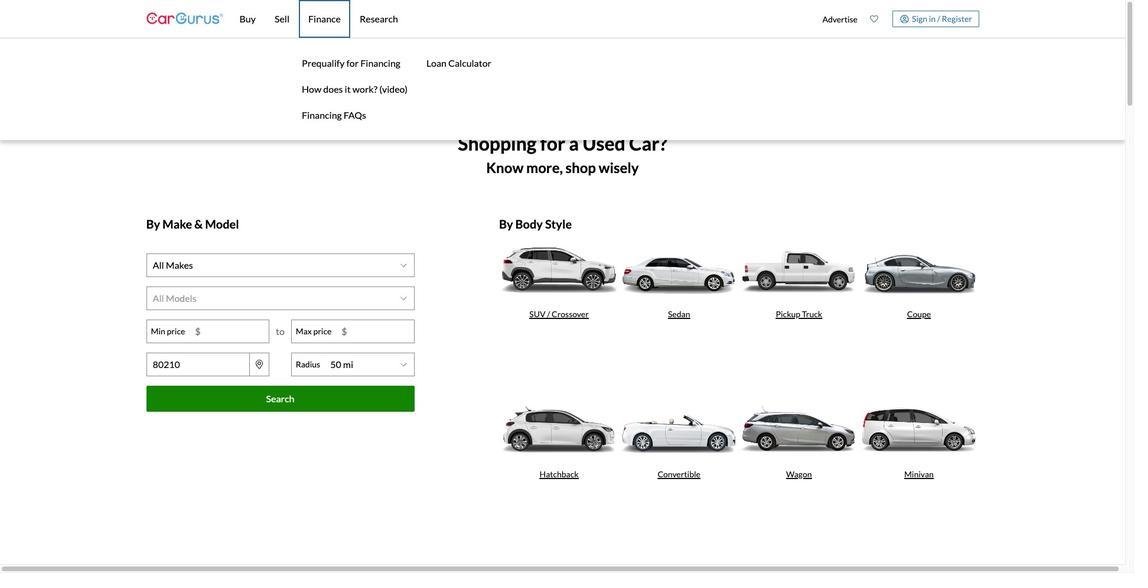 Task type: vqa. For each thing, say whether or not it's contained in the screenshot.
benz for C-
no



Task type: describe. For each thing, give the bounding box(es) containing it.
(video)
[[380, 83, 408, 95]]

minivan link
[[859, 396, 980, 556]]

research
[[360, 13, 398, 24]]

cargurus logo homepage link image
[[146, 2, 223, 36]]

advertise
[[823, 14, 858, 24]]

how does it work? (video) link
[[300, 76, 410, 102]]

2 chevron down image from the top
[[401, 361, 407, 368]]

menu inside menu bar
[[300, 50, 410, 128]]

Min price number field
[[189, 320, 269, 343]]

it
[[345, 83, 351, 95]]

prequalify for financing
[[302, 57, 401, 69]]

by body style
[[499, 217, 572, 231]]

1 vertical spatial financing
[[302, 109, 342, 121]]

how does it work? (video)
[[302, 83, 408, 95]]

hatchback
[[540, 469, 579, 479]]

sign
[[912, 13, 928, 23]]

coupe link
[[859, 236, 980, 396]]

search
[[266, 393, 295, 404]]

pickup truck body style image
[[739, 236, 859, 303]]

pickup truck
[[776, 309, 823, 319]]

by make & model
[[146, 217, 239, 231]]

financing faqs link
[[300, 102, 410, 128]]

prequalify
[[302, 57, 345, 69]]

convertible link
[[619, 396, 739, 556]]

suv / crossover link
[[499, 236, 619, 396]]

pickup
[[776, 309, 801, 319]]

register
[[942, 13, 973, 23]]

in
[[929, 13, 936, 23]]

convertible body style image
[[619, 396, 739, 463]]

suv
[[530, 309, 546, 319]]

loan calculator
[[427, 57, 492, 69]]

how
[[302, 83, 322, 95]]

min price
[[151, 326, 185, 336]]

work?
[[353, 83, 378, 95]]

shopping for a used car? know more, shop wisely
[[458, 131, 668, 176]]

a
[[569, 131, 579, 155]]

more,
[[527, 159, 563, 176]]

by for by body style
[[499, 217, 513, 231]]

search button
[[146, 386, 415, 412]]

shopping
[[458, 131, 537, 155]]

used
[[583, 131, 626, 155]]

sign in / register
[[912, 13, 973, 23]]

finance
[[308, 13, 341, 24]]

body
[[516, 217, 543, 231]]

to
[[276, 325, 285, 337]]

financing faqs
[[302, 109, 366, 121]]

max price
[[296, 326, 332, 336]]

wagon link
[[739, 396, 859, 556]]

menu bar containing buy
[[0, 0, 1126, 140]]

for for a
[[541, 131, 566, 155]]

advertise link
[[817, 2, 864, 35]]



Task type: locate. For each thing, give the bounding box(es) containing it.
0 horizontal spatial menu
[[300, 50, 410, 128]]

1 price from the left
[[167, 326, 185, 336]]

by
[[146, 217, 160, 231], [499, 217, 513, 231]]

wagon
[[787, 469, 812, 479]]

/
[[938, 13, 941, 23], [547, 309, 550, 319]]

price right max on the left bottom
[[313, 326, 332, 336]]

buy
[[240, 13, 256, 24]]

for
[[347, 57, 359, 69], [541, 131, 566, 155]]

0 vertical spatial /
[[938, 13, 941, 23]]

menu containing prequalify for financing
[[300, 50, 410, 128]]

financing down how
[[302, 109, 342, 121]]

faqs
[[344, 109, 366, 121]]

menu bar
[[0, 0, 1126, 140]]

does
[[323, 83, 343, 95]]

saved cars image
[[870, 15, 879, 23]]

max
[[296, 326, 312, 336]]

1 vertical spatial chevron down image
[[401, 361, 407, 368]]

1 vertical spatial menu
[[300, 50, 410, 128]]

1 vertical spatial for
[[541, 131, 566, 155]]

0 horizontal spatial financing
[[302, 109, 342, 121]]

0 horizontal spatial by
[[146, 217, 160, 231]]

0 horizontal spatial /
[[547, 309, 550, 319]]

1 horizontal spatial by
[[499, 217, 513, 231]]

shop
[[566, 159, 596, 176]]

sedan body style image
[[619, 236, 739, 303]]

model
[[205, 217, 239, 231]]

1 vertical spatial /
[[547, 309, 550, 319]]

calculator
[[449, 57, 492, 69]]

chevron down image
[[401, 295, 407, 302]]

wisely
[[599, 159, 639, 176]]

advertisement region
[[348, 61, 778, 114]]

make
[[163, 217, 192, 231]]

car?
[[629, 131, 668, 155]]

chevron down image
[[401, 262, 407, 269], [401, 361, 407, 368]]

/ inside sign in / register link
[[938, 13, 941, 23]]

1 horizontal spatial financing
[[361, 57, 401, 69]]

loan calculator link
[[424, 50, 494, 76]]

1 horizontal spatial price
[[313, 326, 332, 336]]

for inside menu bar
[[347, 57, 359, 69]]

know
[[487, 159, 524, 176]]

style
[[545, 217, 572, 231]]

crossover
[[552, 309, 589, 319]]

wagon body style image
[[739, 396, 859, 463]]

sedan
[[668, 309, 690, 319]]

0 vertical spatial chevron down image
[[401, 262, 407, 269]]

1 horizontal spatial for
[[541, 131, 566, 155]]

for up how does it work? (video)
[[347, 57, 359, 69]]

price for min price
[[167, 326, 185, 336]]

/ inside suv / crossover link
[[547, 309, 550, 319]]

prequalify for financing link
[[300, 50, 410, 76]]

0 vertical spatial menu
[[817, 2, 980, 35]]

by left make
[[146, 217, 160, 231]]

menu
[[817, 2, 980, 35], [300, 50, 410, 128]]

minivan body style image
[[859, 396, 980, 463]]

minivan
[[905, 469, 934, 479]]

buy button
[[230, 0, 265, 38]]

menu containing sign in / register
[[817, 2, 980, 35]]

price for max price
[[313, 326, 332, 336]]

chevron down image up chevron down image
[[401, 262, 407, 269]]

min
[[151, 326, 165, 336]]

price
[[167, 326, 185, 336], [313, 326, 332, 336]]

0 vertical spatial financing
[[361, 57, 401, 69]]

suv / crossover body style image
[[499, 236, 619, 303]]

financing up (video)
[[361, 57, 401, 69]]

1 horizontal spatial menu
[[817, 2, 980, 35]]

cargurus logo homepage link link
[[146, 2, 223, 36]]

1 by from the left
[[146, 217, 160, 231]]

loan
[[427, 57, 447, 69]]

/ right "in"
[[938, 13, 941, 23]]

research button
[[350, 0, 408, 38]]

coupe body style image
[[859, 236, 980, 303]]

sell
[[275, 13, 290, 24]]

1 horizontal spatial /
[[938, 13, 941, 23]]

hatchback body style image
[[499, 396, 619, 463]]

&
[[194, 217, 203, 231]]

sedan link
[[619, 236, 739, 396]]

0 horizontal spatial price
[[167, 326, 185, 336]]

sign in / register link
[[893, 11, 980, 27]]

financing
[[361, 57, 401, 69], [302, 109, 342, 121]]

by for by make & model
[[146, 217, 160, 231]]

Max price number field
[[336, 320, 414, 343]]

radius
[[296, 359, 320, 369]]

coupe
[[908, 309, 931, 319]]

chevron down image down max price number field
[[401, 361, 407, 368]]

hatchback link
[[499, 396, 619, 556]]

2 price from the left
[[313, 326, 332, 336]]

0 horizontal spatial for
[[347, 57, 359, 69]]

0 vertical spatial for
[[347, 57, 359, 69]]

/ right suv
[[547, 309, 550, 319]]

sell button
[[265, 0, 299, 38]]

for inside shopping for a used car? know more, shop wisely
[[541, 131, 566, 155]]

finance button
[[299, 0, 350, 38]]

by left body
[[499, 217, 513, 231]]

1 chevron down image from the top
[[401, 262, 407, 269]]

price right min
[[167, 326, 185, 336]]

find my location image
[[256, 360, 263, 369]]

for left a
[[541, 131, 566, 155]]

suv / crossover
[[530, 309, 589, 319]]

truck
[[802, 309, 823, 319]]

convertible
[[658, 469, 701, 479]]

2 by from the left
[[499, 217, 513, 231]]

Zip Code telephone field
[[146, 353, 250, 376]]

pickup truck link
[[739, 236, 859, 396]]

user icon image
[[901, 14, 909, 23]]

for for financing
[[347, 57, 359, 69]]

sign in / register menu item
[[885, 11, 980, 27]]



